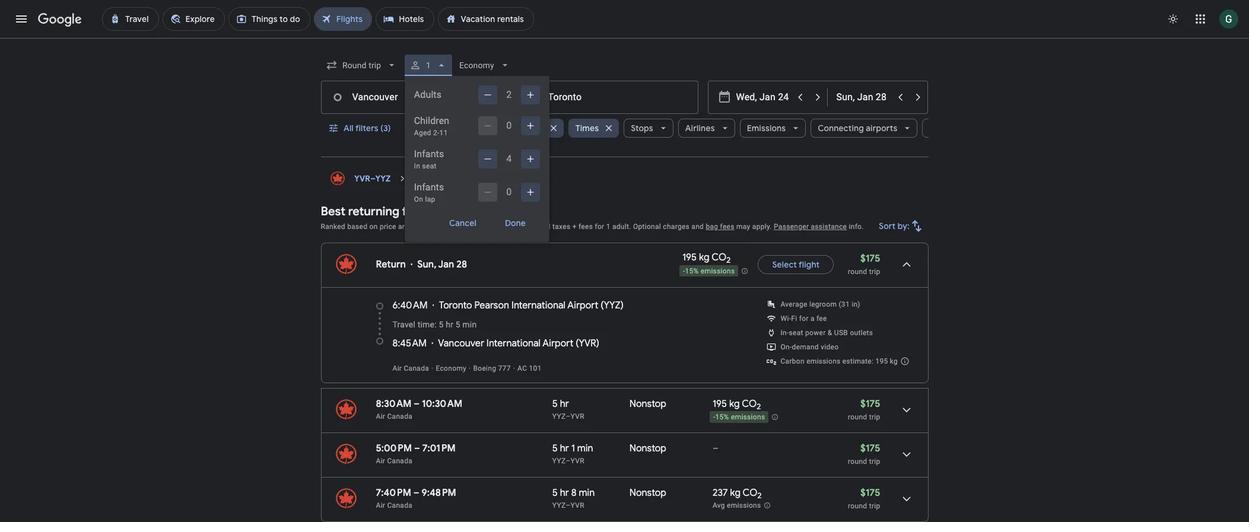 Task type: describe. For each thing, give the bounding box(es) containing it.
0 horizontal spatial )
[[596, 338, 600, 350]]

power
[[806, 329, 826, 337]]

1 button
[[405, 51, 452, 80]]

convenience
[[413, 223, 454, 231]]

carbon emissions estimate: 195 kilograms element
[[781, 357, 898, 366]]

Arrival time: 10:30 AM. text field
[[422, 398, 463, 410]]

– inside '5 hr 1 min yyz – yvr'
[[566, 457, 571, 465]]

1 vertical spatial airport
[[543, 338, 574, 350]]

co for 5 hr 8 min
[[743, 487, 758, 499]]

toronto pearson international airport ( yyz )
[[439, 300, 624, 312]]

seat inside best returning flights main content
[[789, 329, 804, 337]]

– inside 5 hr yyz – yvr
[[566, 413, 571, 421]]

legroom
[[810, 300, 837, 309]]

bag inside the 1 carry-on bag popup button
[[454, 123, 469, 134]]

best returning flights main content
[[321, 167, 929, 522]]

select flight button
[[758, 251, 834, 279]]

4
[[507, 153, 512, 164]]

done
[[505, 218, 526, 229]]

canada for 7:40 pm
[[387, 502, 413, 510]]

bag inside best returning flights main content
[[706, 223, 719, 231]]

fee
[[817, 315, 827, 323]]

0 vertical spatial vancouver
[[484, 173, 527, 184]]

1 trip from the top
[[870, 268, 881, 276]]

filters
[[355, 123, 378, 134]]

2 inside number of passengers "dialog"
[[507, 89, 512, 100]]

change appearance image
[[1159, 5, 1188, 33]]

aged
[[414, 129, 431, 137]]

11
[[440, 129, 448, 137]]

– up 237
[[713, 443, 719, 455]]

based
[[347, 223, 368, 231]]

1 carry-on bag button
[[405, 119, 490, 138]]

0 vertical spatial international
[[512, 300, 566, 312]]

kg inside 237 kg co 2
[[730, 487, 741, 499]]

round for 5 hr
[[848, 413, 868, 421]]

0 vertical spatial co
[[712, 252, 727, 264]]

nonstop for 195
[[630, 398, 667, 410]]

demand
[[792, 343, 819, 351]]

round for 5 hr 1 min
[[848, 458, 868, 466]]

connecting airports
[[818, 123, 898, 134]]

airlines button
[[678, 114, 735, 142]]

up
[[501, 123, 512, 134]]

economy
[[436, 365, 467, 373]]

duration, not selected image
[[923, 114, 984, 142]]

Departure time: 8:30 AM. text field
[[376, 398, 412, 410]]

price
[[380, 223, 396, 231]]

101
[[529, 365, 542, 373]]

+
[[573, 223, 577, 231]]

7:40 pm – 9:48 pm air canada
[[376, 487, 456, 510]]

apply.
[[753, 223, 772, 231]]

2 inside 237 kg co 2
[[758, 491, 762, 501]]

5 for 10:30 am
[[553, 398, 558, 410]]

adults
[[414, 89, 442, 100]]

1 fees from the left
[[579, 223, 593, 231]]

2-
[[433, 129, 440, 137]]

none search field containing adults
[[321, 51, 984, 242]]

Departure time: 7:40 PM. text field
[[376, 487, 411, 499]]

optional
[[633, 223, 661, 231]]

charges
[[663, 223, 690, 231]]

5 hr 8 min yyz – yvr
[[553, 487, 595, 510]]

adult.
[[613, 223, 631, 231]]

Arrival time: 8:45 AM. text field
[[393, 338, 427, 350]]

by:
[[898, 221, 910, 232]]

1 vertical spatial for
[[799, 315, 809, 323]]

$175 round trip for 5 hr
[[848, 398, 881, 421]]

Arrival time: 7:01 PM. text field
[[423, 443, 456, 455]]

1 vertical spatial 195
[[876, 357, 888, 366]]

travel time: 5 hr 5 min
[[393, 320, 477, 329]]

to inside best returning flights main content
[[474, 173, 483, 184]]

lap
[[425, 195, 436, 204]]

times
[[576, 123, 599, 134]]

airlines
[[685, 123, 715, 134]]

jan
[[438, 259, 454, 271]]

infants on lap
[[414, 182, 444, 204]]

required
[[523, 223, 551, 231]]

1 inside popup button
[[412, 123, 416, 134]]

total duration 5 hr 8 min. element
[[553, 487, 630, 501]]

carbon
[[781, 357, 805, 366]]

0 vertical spatial for
[[595, 223, 605, 231]]

5 hr 1 min yyz – yvr
[[553, 443, 593, 465]]

air for 5:00 pm
[[376, 457, 385, 465]]

round for 5 hr 8 min
[[848, 502, 868, 511]]

carbon emissions estimate: 195 kg
[[781, 357, 898, 366]]

8:45 am
[[393, 338, 427, 350]]

0 vertical spatial 15%
[[685, 267, 699, 275]]

yyz inside 5 hr yyz – yvr
[[553, 413, 566, 421]]

returning
[[348, 204, 400, 219]]

1 inside 1 popup button
[[426, 61, 431, 70]]

choose return to vancouver
[[414, 173, 527, 184]]

1 vertical spatial -
[[714, 413, 716, 422]]

times button
[[569, 114, 619, 142]]

in)
[[852, 300, 861, 309]]

0 horizontal spatial 195
[[683, 252, 697, 264]]

$175 for 5 hr 8 min
[[861, 487, 881, 499]]

$175 for 5 hr 1 min
[[861, 443, 881, 455]]

children aged 2-11
[[414, 115, 450, 137]]

on-demand video
[[781, 343, 839, 351]]

best returning flights
[[321, 204, 437, 219]]

trip for 5 hr 8 min
[[870, 502, 881, 511]]

boeing
[[473, 365, 496, 373]]

(3)
[[380, 123, 391, 134]]

$930
[[524, 123, 544, 134]]

fi
[[791, 315, 798, 323]]

0 vertical spatial -15% emissions
[[683, 267, 735, 275]]

swap origin and destination. image
[[503, 90, 517, 104]]

Arrival time: 9:48 PM. text field
[[422, 487, 456, 499]]

number of passengers dialog
[[405, 76, 550, 242]]

outlets
[[850, 329, 873, 337]]

175 US dollars text field
[[861, 443, 881, 455]]

pearson
[[475, 300, 509, 312]]

0 vertical spatial min
[[463, 320, 477, 329]]

airports
[[866, 123, 898, 134]]

average
[[781, 300, 808, 309]]

stops button
[[624, 114, 674, 142]]

5:00 pm – 7:01 pm air canada
[[376, 443, 456, 465]]

10:30 am
[[422, 398, 463, 410]]

min for 5 hr 8 min
[[579, 487, 595, 499]]

on for carry-
[[443, 123, 452, 134]]

yvr inside 5 hr yyz – yvr
[[571, 413, 585, 421]]

1 $175 round trip from the top
[[848, 253, 881, 276]]

vancouver international airport ( yvr )
[[438, 338, 600, 350]]

sun, jan 28
[[418, 259, 467, 271]]

flight
[[799, 259, 820, 270]]

best
[[321, 204, 346, 219]]

ranked based on price and convenience
[[321, 223, 454, 231]]

7:40 pm
[[376, 487, 411, 499]]

return
[[376, 259, 406, 271]]

air for 7:40 pm
[[376, 502, 385, 510]]

175 US dollars text field
[[861, 253, 881, 265]]

7:01 pm
[[423, 443, 456, 455]]

a
[[811, 315, 815, 323]]

connecting airports button
[[811, 114, 918, 142]]

infants in seat
[[414, 148, 444, 170]]

usb
[[835, 329, 848, 337]]

canada down 8:45 am
[[404, 365, 429, 373]]

trip for 5 hr
[[870, 413, 881, 421]]

to inside popup button
[[514, 123, 522, 134]]

237
[[713, 487, 728, 499]]

– inside 5 hr 8 min yyz – yvr
[[566, 502, 571, 510]]

hr down toronto
[[446, 320, 454, 329]]



Task type: locate. For each thing, give the bounding box(es) containing it.
to right up
[[514, 123, 522, 134]]

and right price
[[398, 223, 411, 231]]

$175 round trip up in)
[[848, 253, 881, 276]]

infants for 4
[[414, 148, 444, 160]]

1 vertical spatial 195 kg co 2
[[713, 398, 761, 412]]

$175 for 5 hr
[[861, 398, 881, 410]]

2 vertical spatial 195
[[713, 398, 727, 410]]

1 vertical spatial -15% emissions
[[714, 413, 765, 422]]

4 $175 from the top
[[861, 487, 881, 499]]

return
[[447, 173, 472, 184]]

fees right +
[[579, 223, 593, 231]]

total duration 5 hr. element
[[553, 398, 630, 412]]

done button
[[491, 214, 540, 233]]

1 horizontal spatial 195
[[713, 398, 727, 410]]

195
[[683, 252, 697, 264], [876, 357, 888, 366], [713, 398, 727, 410]]

on
[[414, 195, 423, 204]]

0 horizontal spatial (
[[576, 338, 579, 350]]

-15% emissions
[[683, 267, 735, 275], [714, 413, 765, 422]]

2 vertical spatial nonstop
[[630, 487, 667, 499]]

wi-fi for a fee
[[781, 315, 827, 323]]

air inside 5:00 pm – 7:01 pm air canada
[[376, 457, 385, 465]]

trip down $175 text field
[[870, 268, 881, 276]]

Return text field
[[837, 81, 891, 113]]

air down departure time: 5:00 pm. text field
[[376, 457, 385, 465]]

avg emissions
[[713, 502, 761, 510]]

total duration 5 hr 1 min. element
[[553, 443, 630, 457]]

175 US dollars text field
[[861, 398, 881, 410]]

Departure text field
[[736, 81, 791, 113]]

passenger
[[774, 223, 809, 231]]

– down total duration 5 hr 1 min. "element"
[[566, 457, 571, 465]]

assistance
[[811, 223, 847, 231]]

5 for 7:01 pm
[[553, 443, 558, 455]]

co for 5 hr
[[742, 398, 757, 410]]

1 horizontal spatial bag
[[706, 223, 719, 231]]

1 vertical spatial (
[[576, 338, 579, 350]]

$175 round trip for 5 hr 8 min
[[848, 487, 881, 511]]

2 vertical spatial co
[[743, 487, 758, 499]]

– right departure time: 8:30 am. text field
[[414, 398, 420, 410]]

air
[[393, 365, 402, 373], [376, 413, 385, 421], [376, 457, 385, 465], [376, 502, 385, 510]]

0 vertical spatial (
[[601, 300, 604, 312]]

1 vertical spatial nonstop flight. element
[[630, 443, 667, 457]]

0 horizontal spatial fees
[[579, 223, 593, 231]]

1 vertical spatial to
[[474, 173, 483, 184]]

15%
[[685, 267, 699, 275], [716, 413, 729, 422]]

sort
[[879, 221, 896, 232]]

1 infants from the top
[[414, 148, 444, 160]]

1 horizontal spatial (
[[601, 300, 604, 312]]

canada for 5:00 pm
[[387, 457, 413, 465]]

0 vertical spatial nonstop
[[630, 398, 667, 410]]

2 vertical spatial nonstop flight. element
[[630, 487, 667, 501]]

(31
[[839, 300, 850, 309]]

1 horizontal spatial to
[[514, 123, 522, 134]]

4 trip from the top
[[870, 502, 881, 511]]

prices
[[475, 223, 495, 231]]

1 round from the top
[[848, 268, 868, 276]]

yyz inside 5 hr 8 min yyz – yvr
[[553, 502, 566, 510]]

leaves toronto pearson international airport at 8:30 am on sunday, january 28 and arrives at vancouver international airport at 10:30 am on sunday, january 28. element
[[376, 398, 463, 410]]

1 up adults
[[426, 61, 431, 70]]

1 down 5 hr yyz – yvr
[[572, 443, 575, 455]]

cancel button
[[435, 214, 491, 233]]

1 horizontal spatial and
[[692, 223, 704, 231]]

1 vertical spatial nonstop
[[630, 443, 667, 455]]

8
[[572, 487, 577, 499]]

3 round from the top
[[848, 458, 868, 466]]

for left a
[[799, 315, 809, 323]]

children
[[414, 115, 450, 126]]

1 vertical spatial international
[[487, 338, 541, 350]]

0 horizontal spatial and
[[398, 223, 411, 231]]

yvr inside 5 hr 8 min yyz – yvr
[[571, 502, 585, 510]]

bag left "may"
[[706, 223, 719, 231]]

4 $175 round trip from the top
[[848, 487, 881, 511]]

learn more about ranking image
[[457, 221, 467, 232]]

seat right in
[[422, 162, 437, 170]]

nonstop flight. element for 195
[[630, 398, 667, 412]]

min down 5 hr yyz – yvr
[[577, 443, 593, 455]]

min
[[463, 320, 477, 329], [577, 443, 593, 455], [579, 487, 595, 499]]

emissions
[[701, 267, 735, 275], [807, 357, 841, 366], [731, 413, 765, 422], [727, 502, 761, 510]]

kg
[[699, 252, 710, 264], [890, 357, 898, 366], [730, 398, 740, 410], [730, 487, 741, 499]]

trip down 175 us dollars text box
[[870, 413, 881, 421]]

0 horizontal spatial  image
[[411, 259, 413, 271]]

1 horizontal spatial )
[[621, 300, 624, 312]]

leaves toronto pearson international airport at 5:00 pm on sunday, january 28 and arrives at vancouver international airport at 7:01 pm on sunday, january 28. element
[[376, 443, 456, 455]]

0 horizontal spatial -
[[683, 267, 685, 275]]

2 fees from the left
[[720, 223, 735, 231]]

1 and from the left
[[398, 223, 411, 231]]

0 horizontal spatial seat
[[422, 162, 437, 170]]

all filters (3) button
[[321, 114, 400, 142]]

3 $175 from the top
[[861, 443, 881, 455]]

$175 round trip for 5 hr 1 min
[[848, 443, 881, 466]]

 image left "sun," on the left of page
[[411, 259, 413, 271]]

None field
[[321, 55, 402, 76], [455, 55, 516, 76], [321, 55, 402, 76], [455, 55, 516, 76]]

3 nonstop flight. element from the top
[[630, 487, 667, 501]]

fees left "may"
[[720, 223, 735, 231]]

1 vertical spatial bag
[[706, 223, 719, 231]]

yvr – yyz
[[354, 173, 391, 184]]

hr for 5 hr
[[560, 398, 569, 410]]

1 vertical spatial seat
[[789, 329, 804, 337]]

canada down departure time: 5:00 pm. text field
[[387, 457, 413, 465]]

$175 round trip left flight details. leaves toronto pearson international airport at 7:40 pm on sunday, january 28 and arrives at vancouver international airport at 9:48 pm on sunday, january 28. icon
[[848, 487, 881, 511]]

canada down the 8:30 am
[[387, 413, 413, 421]]

1 horizontal spatial -
[[714, 413, 716, 422]]

0 vertical spatial  image
[[411, 259, 413, 271]]

2 0 from the top
[[507, 186, 512, 198]]

air for 8:30 am
[[376, 413, 385, 421]]

1 0 from the top
[[507, 120, 512, 131]]

vancouver up economy on the bottom
[[438, 338, 484, 350]]

seat inside infants in seat
[[422, 162, 437, 170]]

canada for 8:30 am
[[387, 413, 413, 421]]

yyz inside '5 hr 1 min yyz – yvr'
[[553, 457, 566, 465]]

international up vancouver international airport ( yvr )
[[512, 300, 566, 312]]

1 $175 from the top
[[861, 253, 881, 265]]

– inside 5:00 pm – 7:01 pm air canada
[[414, 443, 420, 455]]

1 vertical spatial co
[[742, 398, 757, 410]]

nonstop
[[630, 398, 667, 410], [630, 443, 667, 455], [630, 487, 667, 499]]

on inside best returning flights main content
[[370, 223, 378, 231]]

estimate:
[[843, 357, 874, 366]]

0 vertical spatial infants
[[414, 148, 444, 160]]

2
[[507, 89, 512, 100], [727, 256, 731, 266], [757, 402, 761, 412], [758, 491, 762, 501]]

min for 5 hr 1 min
[[577, 443, 593, 455]]

travel
[[393, 320, 416, 329]]

777
[[498, 365, 511, 373]]

on right 2-
[[443, 123, 452, 134]]

2 horizontal spatial 195
[[876, 357, 888, 366]]

6:40 am
[[393, 300, 428, 312]]

1 horizontal spatial for
[[799, 315, 809, 323]]

0 vertical spatial )
[[621, 300, 624, 312]]

stops
[[631, 123, 653, 134]]

– left 7:01 pm "text field" on the bottom left of the page
[[414, 443, 420, 455]]

– inside 8:30 am – 10:30 am air canada
[[414, 398, 420, 410]]

and right charges
[[692, 223, 704, 231]]

0 left $930
[[507, 120, 512, 131]]

– left the 9:48 pm
[[414, 487, 419, 499]]

– up returning
[[370, 173, 375, 184]]

loading results progress bar
[[0, 38, 1250, 40]]

1 vertical spatial infants
[[414, 182, 444, 193]]

0 vertical spatial -
[[683, 267, 685, 275]]

$175 round trip up $175 text box
[[848, 443, 881, 466]]

1 horizontal spatial 15%
[[716, 413, 729, 422]]

0 horizontal spatial for
[[595, 223, 605, 231]]

yyz
[[375, 173, 391, 184], [604, 300, 621, 312], [553, 413, 566, 421], [553, 457, 566, 465], [553, 502, 566, 510]]

0 vertical spatial bag
[[454, 123, 469, 134]]

canada inside 8:30 am – 10:30 am air canada
[[387, 413, 413, 421]]

0 for infants
[[507, 186, 512, 198]]

sort by:
[[879, 221, 910, 232]]

195 kg co 2
[[683, 252, 731, 266], [713, 398, 761, 412]]

toronto
[[439, 300, 472, 312]]

hr up '5 hr 1 min yyz – yvr'
[[560, 398, 569, 410]]

0 vertical spatial to
[[514, 123, 522, 134]]

ac 101
[[518, 365, 542, 373]]

 image left ac
[[513, 365, 515, 373]]

-
[[683, 267, 685, 275], [714, 413, 716, 422]]

in
[[414, 162, 420, 170]]

1 horizontal spatial  image
[[513, 365, 515, 373]]

– down "total duration 5 hr." element
[[566, 413, 571, 421]]

round
[[848, 268, 868, 276], [848, 413, 868, 421], [848, 458, 868, 466], [848, 502, 868, 511]]

in-seat power & usb outlets
[[781, 329, 873, 337]]

$175 down sort
[[861, 253, 881, 265]]

carry-
[[418, 123, 443, 134]]

1 carry-on bag
[[412, 123, 469, 134]]

video
[[821, 343, 839, 351]]

flight details. leaves toronto pearson international airport at 8:30 am on sunday, january 28 and arrives at vancouver international airport at 10:30 am on sunday, january 28. image
[[893, 396, 921, 424]]

– inside 7:40 pm – 9:48 pm air canada
[[414, 487, 419, 499]]

cancel
[[449, 218, 477, 229]]

$175 left flight details. leaves toronto pearson international airport at 7:40 pm on sunday, january 28 and arrives at vancouver international airport at 9:48 pm on sunday, january 28. icon
[[861, 487, 881, 499]]

international up ac
[[487, 338, 541, 350]]

co inside 237 kg co 2
[[743, 487, 758, 499]]

flight details. leaves toronto pearson international airport at 5:00 pm on sunday, january 28 and arrives at vancouver international airport at 7:01 pm on sunday, january 28. image
[[893, 440, 921, 469]]

Departure time: 6:40 AM. text field
[[393, 300, 428, 312]]

– down total duration 5 hr 8 min. element
[[566, 502, 571, 510]]

hr down 5 hr yyz – yvr
[[560, 443, 569, 455]]

for left adult.
[[595, 223, 605, 231]]

 image
[[411, 259, 413, 271], [513, 365, 515, 373]]

1 vertical spatial 0
[[507, 186, 512, 198]]

round down 175 us dollars text box
[[848, 413, 868, 421]]

1 nonstop flight. element from the top
[[630, 398, 667, 412]]

canada inside 5:00 pm – 7:01 pm air canada
[[387, 457, 413, 465]]

5 for 9:48 pm
[[553, 487, 558, 499]]

1 nonstop from the top
[[630, 398, 667, 410]]

nonstop for 237
[[630, 487, 667, 499]]

and
[[398, 223, 411, 231], [692, 223, 704, 231]]

5 inside 5 hr yyz – yvr
[[553, 398, 558, 410]]

air down the 7:40 pm
[[376, 502, 385, 510]]

main menu image
[[14, 12, 28, 26]]

boeing 777
[[473, 365, 511, 373]]

5 hr yyz – yvr
[[553, 398, 585, 421]]

2 nonstop flight. element from the top
[[630, 443, 667, 457]]

2 round from the top
[[848, 413, 868, 421]]

3 trip from the top
[[870, 458, 881, 466]]

trip down 175 us dollars text field
[[870, 458, 881, 466]]

connecting
[[818, 123, 864, 134]]

trip
[[870, 268, 881, 276], [870, 413, 881, 421], [870, 458, 881, 466], [870, 502, 881, 511]]

emissions button
[[740, 114, 806, 142]]

1 vertical spatial min
[[577, 443, 593, 455]]

1 vertical spatial 15%
[[716, 413, 729, 422]]

include
[[497, 223, 521, 231]]

(
[[601, 300, 604, 312], [576, 338, 579, 350]]

0 vertical spatial nonstop flight. element
[[630, 398, 667, 412]]

taxes
[[553, 223, 571, 231]]

vancouver down 4
[[484, 173, 527, 184]]

2 $175 round trip from the top
[[848, 398, 881, 421]]

1 vertical spatial )
[[596, 338, 600, 350]]

0 horizontal spatial 15%
[[685, 267, 699, 275]]

3 $175 round trip from the top
[[848, 443, 881, 466]]

28
[[457, 259, 467, 271]]

2 and from the left
[[692, 223, 704, 231]]

hr for 5 hr 1 min
[[560, 443, 569, 455]]

select flight
[[773, 259, 820, 270]]

1 horizontal spatial fees
[[720, 223, 735, 231]]

none text field inside search field
[[512, 81, 698, 114]]

on inside the 1 carry-on bag popup button
[[443, 123, 452, 134]]

on left price
[[370, 223, 378, 231]]

nonstop flight. element
[[630, 398, 667, 412], [630, 443, 667, 457], [630, 487, 667, 501]]

2 vertical spatial min
[[579, 487, 595, 499]]

min inside 5 hr 8 min yyz – yvr
[[579, 487, 595, 499]]

1 horizontal spatial seat
[[789, 329, 804, 337]]

round down $175 text field
[[848, 268, 868, 276]]

sort by: button
[[874, 212, 929, 240]]

0 horizontal spatial on
[[370, 223, 378, 231]]

nonstop flight. element for 237
[[630, 487, 667, 501]]

on for based
[[370, 223, 378, 231]]

0 horizontal spatial bag
[[454, 123, 469, 134]]

prices include required taxes + fees for 1 adult. optional charges and bag fees may apply. passenger assistance
[[475, 223, 847, 231]]

all
[[343, 123, 353, 134]]

ranked
[[321, 223, 345, 231]]

5:00 pm
[[376, 443, 412, 455]]

1 horizontal spatial on
[[443, 123, 452, 134]]

1 left adult.
[[607, 223, 611, 231]]

$175 round trip up 175 us dollars text field
[[848, 398, 881, 421]]

0 up "done" "button"
[[507, 186, 512, 198]]

4 round from the top
[[848, 502, 868, 511]]

canada down the 7:40 pm
[[387, 502, 413, 510]]

1
[[426, 61, 431, 70], [412, 123, 416, 134], [607, 223, 611, 231], [572, 443, 575, 455]]

min inside '5 hr 1 min yyz – yvr'
[[577, 443, 593, 455]]

seat down the 'fi'
[[789, 329, 804, 337]]

None text field
[[512, 81, 698, 114]]

8:30 am – 10:30 am air canada
[[376, 398, 463, 421]]

air inside 8:30 am – 10:30 am air canada
[[376, 413, 385, 421]]

0 vertical spatial 0
[[507, 120, 512, 131]]

up to $930 button
[[494, 114, 564, 142]]

$175 left flight details. leaves toronto pearson international airport at 5:00 pm on sunday, january 28 and arrives at vancouver international airport at 7:01 pm on sunday, january 28. icon
[[861, 443, 881, 455]]

yvr inside '5 hr 1 min yyz – yvr'
[[571, 457, 585, 465]]

min right 8
[[579, 487, 595, 499]]

choose
[[414, 173, 445, 184]]

5 inside 5 hr 8 min yyz – yvr
[[553, 487, 558, 499]]

trip for 5 hr 1 min
[[870, 458, 881, 466]]

infants for 0
[[414, 182, 444, 193]]

round down $175 text box
[[848, 502, 868, 511]]

canada inside 7:40 pm – 9:48 pm air canada
[[387, 502, 413, 510]]

0 vertical spatial 195 kg co 2
[[683, 252, 731, 266]]

avg
[[713, 502, 725, 510]]

infants up lap
[[414, 182, 444, 193]]

1 left carry- at the left top of page
[[412, 123, 416, 134]]

1 vertical spatial on
[[370, 223, 378, 231]]

ac
[[518, 365, 527, 373]]

flights
[[402, 204, 437, 219]]

hr inside '5 hr 1 min yyz – yvr'
[[560, 443, 569, 455]]

air down 8:45 am
[[393, 365, 402, 373]]

Departure time: 5:00 PM. text field
[[376, 443, 412, 455]]

2 trip from the top
[[870, 413, 881, 421]]

may
[[737, 223, 751, 231]]

0 vertical spatial seat
[[422, 162, 437, 170]]

hr left 8
[[560, 487, 569, 499]]

to right return
[[474, 173, 483, 184]]

0 for children
[[507, 120, 512, 131]]

)
[[621, 300, 624, 312], [596, 338, 600, 350]]

175 US dollars text field
[[861, 487, 881, 499]]

infants up in
[[414, 148, 444, 160]]

5 inside '5 hr 1 min yyz – yvr'
[[553, 443, 558, 455]]

bag right 11
[[454, 123, 469, 134]]

air down departure time: 8:30 am. text field
[[376, 413, 385, 421]]

hr for 5 hr 8 min
[[560, 487, 569, 499]]

$175 left flight details. leaves toronto pearson international airport at 8:30 am on sunday, january 28 and arrives at vancouver international airport at 10:30 am on sunday, january 28. icon
[[861, 398, 881, 410]]

None search field
[[321, 51, 984, 242]]

bag fees button
[[706, 223, 735, 231]]

1 vertical spatial vancouver
[[438, 338, 484, 350]]

all filters (3)
[[343, 123, 391, 134]]

hr inside 5 hr 8 min yyz – yvr
[[560, 487, 569, 499]]

flight details. leaves toronto pearson international airport at 7:40 pm on sunday, january 28 and arrives at vancouver international airport at 9:48 pm on sunday, january 28. image
[[893, 485, 921, 514]]

air inside 7:40 pm – 9:48 pm air canada
[[376, 502, 385, 510]]

trip down $175 text box
[[870, 502, 881, 511]]

0 vertical spatial airport
[[568, 300, 599, 312]]

1 inside '5 hr 1 min yyz – yvr'
[[572, 443, 575, 455]]

&
[[828, 329, 833, 337]]

3 nonstop from the top
[[630, 487, 667, 499]]

0 horizontal spatial to
[[474, 173, 483, 184]]

1 vertical spatial  image
[[513, 365, 515, 373]]

round down 175 us dollars text field
[[848, 458, 868, 466]]

2 infants from the top
[[414, 182, 444, 193]]

0 vertical spatial on
[[443, 123, 452, 134]]

min down toronto
[[463, 320, 477, 329]]

2 nonstop from the top
[[630, 443, 667, 455]]

0 vertical spatial 195
[[683, 252, 697, 264]]

hr inside 5 hr yyz – yvr
[[560, 398, 569, 410]]

2 $175 from the top
[[861, 398, 881, 410]]

leaves toronto pearson international airport at 7:40 pm on sunday, january 28 and arrives at vancouver international airport at 9:48 pm on sunday, january 28. element
[[376, 487, 456, 499]]



Task type: vqa. For each thing, say whether or not it's contained in the screenshot.
hr related to 5 hr 8 min
yes



